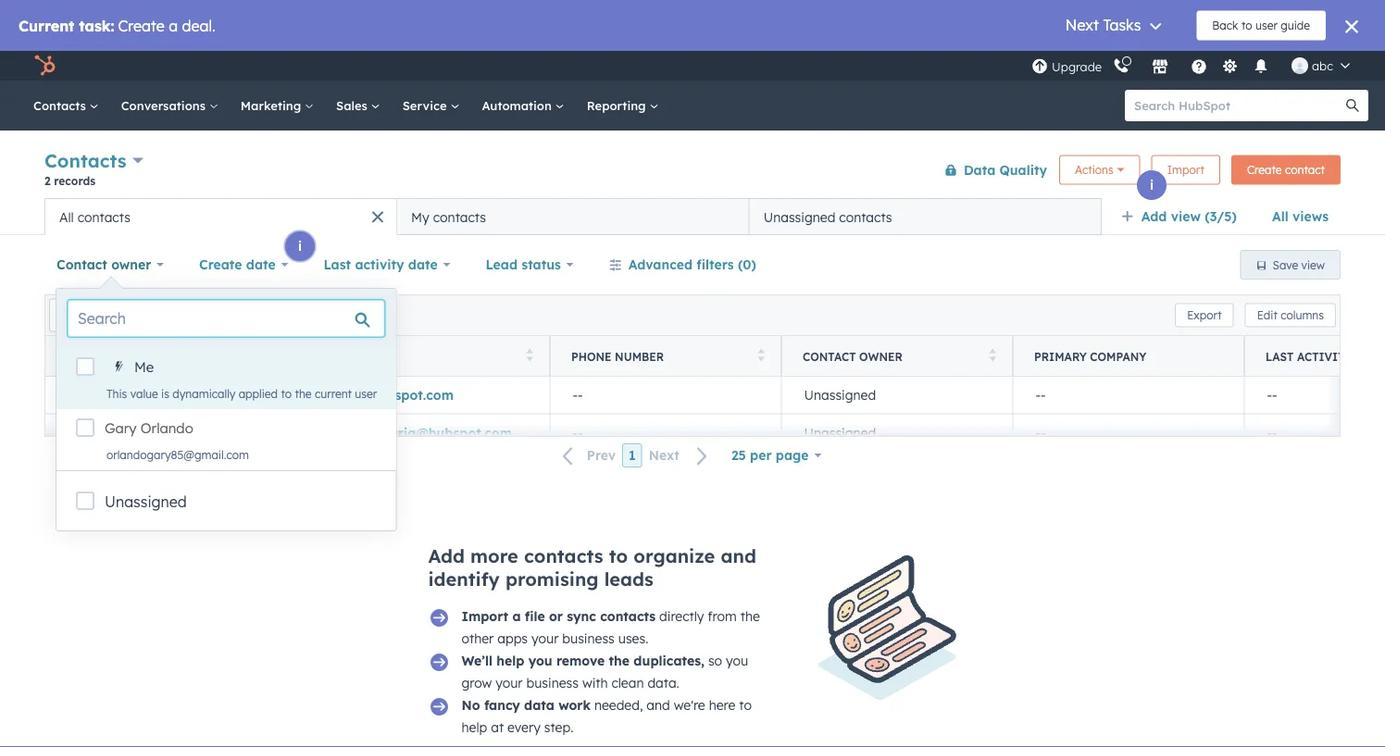 Task type: describe. For each thing, give the bounding box(es) containing it.
reporting link
[[576, 81, 670, 131]]

-- button for emailmaria@hubspot.com
[[550, 414, 781, 451]]

current
[[315, 387, 352, 400]]

every
[[507, 719, 541, 736]]

halligan
[[182, 387, 237, 403]]

calling icon image
[[1113, 58, 1130, 75]]

contacts inside contacts popup button
[[44, 149, 126, 172]]

here
[[709, 697, 736, 713]]

Search HubSpot search field
[[1125, 90, 1352, 121]]

identify
[[428, 568, 500, 591]]

hubspot image
[[33, 55, 56, 77]]

search button
[[1337, 90, 1368, 121]]

number
[[615, 350, 664, 363]]

needed,
[[594, 697, 643, 713]]

grow
[[462, 675, 492, 691]]

abc
[[1312, 58, 1333, 73]]

contacts button
[[44, 147, 144, 174]]

create for create date
[[199, 256, 242, 273]]

add for add more contacts to organize and identify promising leads
[[428, 544, 465, 568]]

view for add
[[1171, 208, 1201, 225]]

-- button for bh@hubspot.com
[[550, 377, 781, 414]]

service
[[402, 98, 450, 113]]

gary orlando image
[[1292, 57, 1308, 74]]

remove
[[556, 653, 605, 669]]

export
[[1187, 308, 1222, 322]]

no
[[462, 697, 480, 713]]

1 you from the left
[[528, 653, 552, 669]]

brian halligan (sample contact) link
[[143, 387, 354, 403]]

add view (3/5) button
[[1109, 198, 1260, 235]]

advanced filters (0)
[[628, 256, 756, 273]]

to inside needed, and we're here to help at every step.
[[739, 697, 752, 713]]

views
[[1293, 208, 1329, 225]]

search image
[[1346, 99, 1359, 112]]

advanced filters (0) button
[[597, 246, 768, 283]]

my contacts
[[411, 209, 486, 225]]

import button
[[1152, 155, 1220, 185]]

press to sort. element for phone number
[[758, 349, 765, 364]]

(sample for johnson
[[244, 425, 297, 441]]

unassigned button for emailmaria@hubspot.com
[[781, 414, 1013, 451]]

maria johnson (sample contact)
[[143, 425, 357, 441]]

contacts banner
[[44, 146, 1341, 198]]

leads
[[604, 568, 653, 591]]

marketplaces button
[[1141, 51, 1180, 81]]

save
[[1273, 258, 1298, 272]]

unassigned inside button
[[764, 209, 836, 225]]

last activity date 
[[1266, 350, 1385, 363]]

advanced
[[628, 256, 693, 273]]

press to sort. image for contact owner
[[989, 349, 996, 362]]

edit columns
[[1257, 308, 1324, 322]]

owner inside popup button
[[111, 256, 151, 273]]

the inside list box
[[295, 387, 312, 400]]

all contacts
[[59, 209, 130, 225]]

your inside directly from the other apps your business uses.
[[531, 631, 559, 647]]

columns
[[1281, 308, 1324, 322]]

all views
[[1272, 208, 1329, 225]]

next
[[649, 447, 680, 464]]

create for create contact
[[1247, 163, 1282, 177]]

to inside list box
[[281, 387, 292, 400]]

contact) for emailmaria@hubspot.com
[[301, 425, 357, 441]]

gary orlando
[[105, 419, 193, 437]]

1 vertical spatial contact
[[803, 350, 856, 363]]

we're
[[674, 697, 705, 713]]

your inside so you grow your business with clean data.
[[495, 675, 523, 691]]

0 vertical spatial i
[[1150, 177, 1154, 193]]

this value is dynamically applied to the current user
[[106, 387, 377, 400]]

status
[[522, 256, 561, 273]]

lead status button
[[474, 246, 586, 283]]

a
[[512, 608, 521, 625]]

2 vertical spatial i button
[[72, 321, 102, 351]]

press to sort. element for email
[[526, 349, 533, 364]]

last for last activity date
[[324, 256, 351, 273]]

data quality button
[[932, 151, 1048, 188]]

marketing link
[[229, 81, 325, 131]]

marketplaces image
[[1152, 59, 1169, 76]]

import for import a file or sync contacts
[[462, 608, 508, 625]]

sales
[[336, 98, 371, 113]]

file
[[525, 608, 545, 625]]

notifications button
[[1245, 51, 1277, 81]]

actions
[[1075, 163, 1114, 177]]

duplicates,
[[634, 653, 705, 669]]

1 horizontal spatial owner
[[859, 350, 903, 363]]

emailmaria@hubspot.com
[[341, 425, 512, 441]]

name
[[104, 350, 137, 363]]

or
[[549, 608, 563, 625]]

contact inside popup button
[[56, 256, 107, 273]]

service link
[[391, 81, 471, 131]]

contact owner inside popup button
[[56, 256, 151, 273]]

contacts inside add more contacts to organize and identify promising leads
[[524, 544, 603, 568]]

date
[[1356, 350, 1385, 363]]

date inside create date popup button
[[246, 256, 276, 273]]

calling icon button
[[1106, 53, 1137, 78]]

so you grow your business with clean data.
[[462, 653, 748, 691]]

prev button
[[552, 444, 622, 468]]

press to sort. image for phone number
[[758, 349, 765, 362]]

we'll help you remove the duplicates,
[[462, 653, 705, 669]]

contact owner button
[[44, 246, 176, 283]]

Search name, phone, email addresses, or company search field
[[49, 299, 268, 332]]

uses.
[[618, 631, 648, 647]]

more
[[470, 544, 518, 568]]

lead
[[486, 256, 518, 273]]

last activity date
[[324, 256, 438, 273]]

data
[[524, 697, 554, 713]]

clean
[[612, 675, 644, 691]]

automation link
[[471, 81, 576, 131]]

johnson
[[185, 425, 240, 441]]

all for all views
[[1272, 208, 1289, 225]]

all contacts button
[[44, 198, 397, 235]]

and inside add more contacts to organize and identify promising leads
[[721, 544, 756, 568]]

list box containing me
[[56, 348, 396, 470]]

1 horizontal spatial the
[[609, 653, 630, 669]]

(sample for halligan
[[241, 387, 295, 403]]

contacts for unassigned contacts
[[839, 209, 892, 225]]

2 records
[[44, 174, 95, 187]]

data
[[964, 162, 996, 178]]

reporting
[[587, 98, 649, 113]]

you inside so you grow your business with clean data.
[[726, 653, 748, 669]]

my
[[411, 209, 429, 225]]

add more contacts to organize and identify promising leads
[[428, 544, 756, 591]]

apps
[[497, 631, 528, 647]]

we'll
[[462, 653, 493, 669]]

is
[[161, 387, 169, 400]]



Task type: locate. For each thing, give the bounding box(es) containing it.
view for save
[[1301, 258, 1325, 272]]

unassigned contacts button
[[749, 198, 1102, 235]]

the right from
[[740, 608, 760, 625]]

contacts inside the contacts 'link'
[[33, 98, 90, 113]]

1 vertical spatial (sample
[[244, 425, 297, 441]]

lead status
[[486, 256, 561, 273]]

your
[[531, 631, 559, 647], [495, 675, 523, 691]]

next button
[[642, 444, 719, 468]]

edit columns button
[[1245, 303, 1336, 327]]

0 horizontal spatial press to sort. image
[[758, 349, 765, 362]]

1
[[629, 447, 636, 463]]

view inside button
[[1301, 258, 1325, 272]]

contact)
[[299, 387, 354, 403], [301, 425, 357, 441]]

0 horizontal spatial the
[[295, 387, 312, 400]]

data.
[[648, 675, 679, 691]]

1 horizontal spatial import
[[1167, 163, 1205, 177]]

all left views
[[1272, 208, 1289, 225]]

1 horizontal spatial help
[[497, 653, 524, 669]]

conversations link
[[110, 81, 229, 131]]

emailmaria@hubspot.com button
[[319, 414, 550, 451]]

contacts inside button
[[839, 209, 892, 225]]

help image
[[1191, 59, 1207, 76]]

0 horizontal spatial contact owner
[[56, 256, 151, 273]]

me
[[134, 358, 154, 376]]

2 vertical spatial to
[[739, 697, 752, 713]]

primary company
[[1034, 350, 1147, 363]]

press to sort. image
[[295, 349, 302, 362], [526, 349, 533, 362]]

the up clean
[[609, 653, 630, 669]]

1 horizontal spatial last
[[1266, 350, 1294, 363]]

i button up add view (3/5)
[[1137, 170, 1167, 200]]

1 horizontal spatial view
[[1301, 258, 1325, 272]]

2 date from the left
[[408, 256, 438, 273]]

menu containing abc
[[1030, 51, 1363, 81]]

you left remove
[[528, 653, 552, 669]]

your up fancy
[[495, 675, 523, 691]]

at
[[491, 719, 504, 736]]

0 vertical spatial contact owner
[[56, 256, 151, 273]]

0 vertical spatial the
[[295, 387, 312, 400]]

unassigned button
[[781, 377, 1013, 414], [781, 414, 1013, 451]]

to right here
[[739, 697, 752, 713]]

1 horizontal spatial your
[[531, 631, 559, 647]]

unassigned button for bh@hubspot.com
[[781, 377, 1013, 414]]

1 vertical spatial contacts
[[44, 149, 126, 172]]

1 press to sort. image from the left
[[758, 349, 765, 362]]

0 horizontal spatial help
[[462, 719, 487, 736]]

settings image
[[1222, 59, 1238, 75]]

1 press to sort. element from the left
[[295, 349, 302, 364]]

add for add view (3/5)
[[1141, 208, 1167, 225]]

(sample down "applied"
[[244, 425, 297, 441]]

1 vertical spatial last
[[1266, 350, 1294, 363]]

1 button
[[622, 444, 642, 468]]

0 horizontal spatial owner
[[111, 256, 151, 273]]

help down no
[[462, 719, 487, 736]]

bh@hubspot.com
[[341, 387, 454, 403]]

maria johnson (sample contact) link
[[143, 425, 357, 441]]

no fancy data work
[[462, 697, 591, 713]]

i down "contact owner" popup button
[[85, 328, 89, 344]]

records
[[54, 174, 95, 187]]

0 vertical spatial contacts
[[33, 98, 90, 113]]

1 horizontal spatial create
[[1247, 163, 1282, 177]]

view right save
[[1301, 258, 1325, 272]]

view inside popup button
[[1171, 208, 1201, 225]]

to inside add more contacts to organize and identify promising leads
[[609, 544, 628, 568]]

1 vertical spatial and
[[647, 697, 670, 713]]

1 press to sort. image from the left
[[295, 349, 302, 362]]

1 vertical spatial i
[[298, 238, 302, 254]]

your down file
[[531, 631, 559, 647]]

hubspot link
[[22, 55, 69, 77]]

needed, and we're here to help at every step.
[[462, 697, 752, 736]]

import for import
[[1167, 163, 1205, 177]]

2 horizontal spatial i
[[1150, 177, 1154, 193]]

all down 2 records
[[59, 209, 74, 225]]

1 vertical spatial the
[[740, 608, 760, 625]]

i button right create date
[[285, 231, 315, 261]]

0 vertical spatial contact)
[[299, 387, 354, 403]]

save view
[[1273, 258, 1325, 272]]

create inside button
[[1247, 163, 1282, 177]]

business inside directly from the other apps your business uses.
[[562, 631, 615, 647]]

date right activity
[[408, 256, 438, 273]]

business inside so you grow your business with clean data.
[[526, 675, 579, 691]]

last for last activity date 
[[1266, 350, 1294, 363]]

prev
[[587, 447, 616, 464]]

create date button
[[187, 246, 300, 283]]

0 vertical spatial last
[[324, 256, 351, 273]]

0 vertical spatial to
[[281, 387, 292, 400]]

1 vertical spatial to
[[609, 544, 628, 568]]

1 horizontal spatial you
[[726, 653, 748, 669]]

view left (3/5)
[[1171, 208, 1201, 225]]

2 horizontal spatial i button
[[1137, 170, 1167, 200]]

2 press to sort. element from the left
[[526, 349, 533, 364]]

0 vertical spatial help
[[497, 653, 524, 669]]

0 horizontal spatial you
[[528, 653, 552, 669]]

1 vertical spatial business
[[526, 675, 579, 691]]

create date
[[199, 256, 276, 273]]

pagination navigation
[[552, 443, 719, 468]]

data quality
[[964, 162, 1047, 178]]

(sample
[[241, 387, 295, 403], [244, 425, 297, 441]]

25 per page button
[[719, 437, 834, 474]]

contact) down current
[[301, 425, 357, 441]]

contact) left user
[[299, 387, 354, 403]]

add inside add more contacts to organize and identify promising leads
[[428, 544, 465, 568]]

promising
[[505, 568, 599, 591]]

2 press to sort. image from the left
[[989, 349, 996, 362]]

menu
[[1030, 51, 1363, 81]]

edit
[[1257, 308, 1278, 322]]

the left current
[[295, 387, 312, 400]]

1 vertical spatial owner
[[859, 350, 903, 363]]

last down edit columns
[[1266, 350, 1294, 363]]

1 vertical spatial contact owner
[[803, 350, 903, 363]]

business
[[562, 631, 615, 647], [526, 675, 579, 691]]

gary
[[105, 419, 137, 437]]

bh@hubspot.com button
[[319, 377, 550, 414]]

0 vertical spatial view
[[1171, 208, 1201, 225]]

the
[[295, 387, 312, 400], [740, 608, 760, 625], [609, 653, 630, 669]]

Search search field
[[68, 300, 385, 337]]

1 unassigned button from the top
[[781, 377, 1013, 414]]

contacts
[[77, 209, 130, 225], [433, 209, 486, 225], [839, 209, 892, 225], [524, 544, 603, 568], [600, 608, 656, 625]]

2 -- button from the top
[[550, 414, 781, 451]]

0 vertical spatial contact
[[56, 256, 107, 273]]

1 horizontal spatial all
[[1272, 208, 1289, 225]]

0 horizontal spatial and
[[647, 697, 670, 713]]

2 all from the left
[[59, 209, 74, 225]]

0 horizontal spatial import
[[462, 608, 508, 625]]

filters
[[697, 256, 734, 273]]

to
[[281, 387, 292, 400], [609, 544, 628, 568], [739, 697, 752, 713]]

date inside last activity date popup button
[[408, 256, 438, 273]]

2 press to sort. image from the left
[[526, 349, 533, 362]]

0 vertical spatial your
[[531, 631, 559, 647]]

0 vertical spatial and
[[721, 544, 756, 568]]

automation
[[482, 98, 555, 113]]

0 horizontal spatial your
[[495, 675, 523, 691]]

contact owner
[[56, 256, 151, 273], [803, 350, 903, 363]]

business up we'll help you remove the duplicates,
[[562, 631, 615, 647]]

0 horizontal spatial to
[[281, 387, 292, 400]]

contact
[[56, 256, 107, 273], [803, 350, 856, 363]]

add down "import" button
[[1141, 208, 1167, 225]]

directly from the other apps your business uses.
[[462, 608, 760, 647]]

save view button
[[1240, 250, 1341, 280]]

add inside popup button
[[1141, 208, 1167, 225]]

all
[[1272, 208, 1289, 225], [59, 209, 74, 225]]

create inside popup button
[[199, 256, 242, 273]]

orlandogary85@gmail.com
[[106, 448, 249, 462]]

all for all contacts
[[59, 209, 74, 225]]

unassigned
[[764, 209, 836, 225], [804, 387, 876, 403], [804, 425, 876, 441], [105, 493, 187, 511]]

0 horizontal spatial view
[[1171, 208, 1201, 225]]

view
[[1171, 208, 1201, 225], [1301, 258, 1325, 272]]

0 vertical spatial business
[[562, 631, 615, 647]]

press to sort. image
[[758, 349, 765, 362], [989, 349, 996, 362]]

company
[[1090, 350, 1147, 363]]

2 horizontal spatial to
[[739, 697, 752, 713]]

you right the so
[[726, 653, 748, 669]]

create down all contacts 'button'
[[199, 256, 242, 273]]

create contact button
[[1231, 155, 1341, 185]]

help button
[[1183, 51, 1215, 81]]

conversations
[[121, 98, 209, 113]]

1 vertical spatial your
[[495, 675, 523, 691]]

contacts down hubspot link
[[33, 98, 90, 113]]

i button
[[1137, 170, 1167, 200], [285, 231, 315, 261], [72, 321, 102, 351]]

i up add view (3/5) popup button
[[1150, 177, 1154, 193]]

0 horizontal spatial all
[[59, 209, 74, 225]]

upgrade image
[[1032, 59, 1048, 75]]

and inside needed, and we're here to help at every step.
[[647, 697, 670, 713]]

add left "more" on the left bottom
[[428, 544, 465, 568]]

contacts inside 'button'
[[77, 209, 130, 225]]

0 horizontal spatial press to sort. image
[[295, 349, 302, 362]]

my contacts button
[[397, 198, 749, 235]]

2 vertical spatial the
[[609, 653, 630, 669]]

unassigned contacts
[[764, 209, 892, 225]]

2 horizontal spatial the
[[740, 608, 760, 625]]

activity
[[355, 256, 404, 273]]

list box
[[56, 348, 396, 470]]

brian halligan (sample contact)
[[143, 387, 354, 403]]

import up add view (3/5)
[[1167, 163, 1205, 177]]

1 vertical spatial add
[[428, 544, 465, 568]]

1 horizontal spatial press to sort. image
[[989, 349, 996, 362]]

with
[[582, 675, 608, 691]]

sync
[[567, 608, 596, 625]]

import up the other in the left of the page
[[462, 608, 508, 625]]

1 horizontal spatial add
[[1141, 208, 1167, 225]]

help down apps
[[497, 653, 524, 669]]

contacts up records
[[44, 149, 126, 172]]

0 horizontal spatial add
[[428, 544, 465, 568]]

last inside popup button
[[324, 256, 351, 273]]

1 horizontal spatial i button
[[285, 231, 315, 261]]

contacts link
[[22, 81, 110, 131]]

1 vertical spatial view
[[1301, 258, 1325, 272]]

0 horizontal spatial create
[[199, 256, 242, 273]]

other
[[462, 631, 494, 647]]

0 vertical spatial owner
[[111, 256, 151, 273]]

3 press to sort. element from the left
[[758, 349, 765, 364]]

press to sort. element for contact owner
[[989, 349, 996, 364]]

0 vertical spatial i button
[[1137, 170, 1167, 200]]

1 horizontal spatial and
[[721, 544, 756, 568]]

primary company column header
[[1013, 336, 1245, 377]]

directly
[[659, 608, 704, 625]]

and up from
[[721, 544, 756, 568]]

bh@hubspot.com link
[[341, 387, 454, 403]]

0 horizontal spatial i button
[[72, 321, 102, 351]]

0 horizontal spatial last
[[324, 256, 351, 273]]

0 horizontal spatial contact
[[56, 256, 107, 273]]

contacts for my contacts
[[433, 209, 486, 225]]

business up 'data'
[[526, 675, 579, 691]]

2 you from the left
[[726, 653, 748, 669]]

contacts inside button
[[433, 209, 486, 225]]

activity
[[1297, 350, 1352, 363]]

create left contact
[[1247, 163, 1282, 177]]

per
[[750, 447, 772, 463]]

all inside 'button'
[[59, 209, 74, 225]]

1 date from the left
[[246, 256, 276, 273]]

and
[[721, 544, 756, 568], [647, 697, 670, 713]]

so
[[708, 653, 722, 669]]

1 all from the left
[[1272, 208, 1289, 225]]

help
[[497, 653, 524, 669], [462, 719, 487, 736]]

page
[[776, 447, 809, 463]]

last left activity
[[324, 256, 351, 273]]

contact) for bh@hubspot.com
[[299, 387, 354, 403]]

date down all contacts 'button'
[[246, 256, 276, 273]]

help inside needed, and we're here to help at every step.
[[462, 719, 487, 736]]

import inside button
[[1167, 163, 1205, 177]]

press to sort. image left "phone"
[[526, 349, 533, 362]]

0 horizontal spatial date
[[246, 256, 276, 273]]

1 vertical spatial i button
[[285, 231, 315, 261]]

1 -- button from the top
[[550, 377, 781, 414]]

the inside directly from the other apps your business uses.
[[740, 608, 760, 625]]

1 vertical spatial create
[[199, 256, 242, 273]]

settings link
[[1219, 56, 1242, 75]]

2 vertical spatial i
[[85, 328, 89, 344]]

press to sort. image left email
[[295, 349, 302, 362]]

(3/5)
[[1205, 208, 1237, 225]]

to right "applied"
[[281, 387, 292, 400]]

to left "organize"
[[609, 544, 628, 568]]

phone
[[571, 350, 612, 363]]

contact
[[1285, 163, 1325, 177]]

1 vertical spatial help
[[462, 719, 487, 736]]

25 per page
[[731, 447, 809, 463]]

2 unassigned button from the top
[[781, 414, 1013, 451]]

0 vertical spatial import
[[1167, 163, 1205, 177]]

1 vertical spatial import
[[462, 608, 508, 625]]

1 horizontal spatial date
[[408, 256, 438, 273]]

export button
[[1175, 303, 1234, 327]]

(sample up maria johnson (sample contact) link
[[241, 387, 295, 403]]

2
[[44, 174, 51, 187]]

notifications image
[[1253, 59, 1269, 76]]

1 horizontal spatial contact owner
[[803, 350, 903, 363]]

0 horizontal spatial i
[[85, 328, 89, 344]]

contacts for all contacts
[[77, 209, 130, 225]]

press to sort. element
[[295, 349, 302, 364], [526, 349, 533, 364], [758, 349, 765, 364], [989, 349, 996, 364]]

1 horizontal spatial i
[[298, 238, 302, 254]]

and down "data."
[[647, 697, 670, 713]]

4 press to sort. element from the left
[[989, 349, 996, 364]]

1 horizontal spatial to
[[609, 544, 628, 568]]

0 vertical spatial create
[[1247, 163, 1282, 177]]

this
[[106, 387, 127, 400]]

0 vertical spatial (sample
[[241, 387, 295, 403]]

0 vertical spatial add
[[1141, 208, 1167, 225]]

i button left name
[[72, 321, 102, 351]]

1 horizontal spatial contact
[[803, 350, 856, 363]]

1 horizontal spatial press to sort. image
[[526, 349, 533, 362]]

1 vertical spatial contact)
[[301, 425, 357, 441]]

user
[[355, 387, 377, 400]]

i down all contacts 'button'
[[298, 238, 302, 254]]



Task type: vqa. For each thing, say whether or not it's contained in the screenshot.


